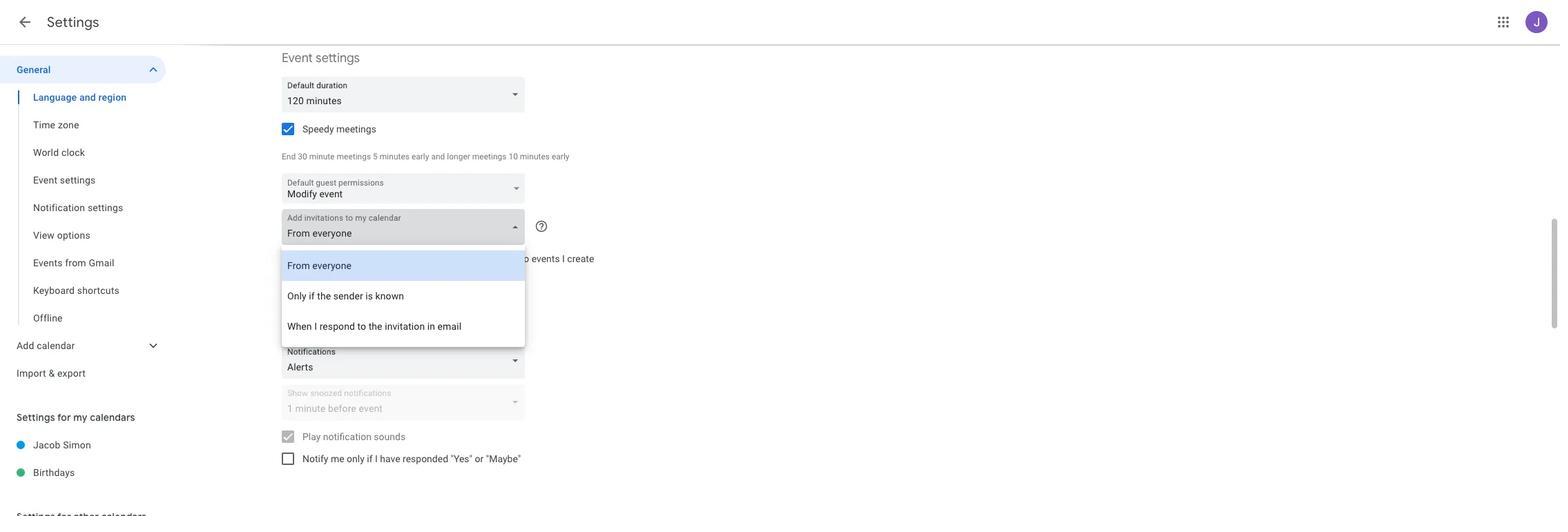 Task type: vqa. For each thing, say whether or not it's contained in the screenshot.
rightmost 'I'
yes



Task type: locate. For each thing, give the bounding box(es) containing it.
meetings left 10
[[472, 152, 507, 162]]

"yes"
[[451, 454, 473, 465]]

event
[[282, 50, 313, 66], [33, 175, 57, 186]]

early
[[412, 152, 429, 162], [552, 152, 570, 162]]

1 vertical spatial event settings
[[33, 175, 96, 186]]

jacob simon
[[33, 440, 91, 451]]

notification settings down automatically
[[282, 317, 394, 333]]

only
[[347, 454, 365, 465]]

minutes right 5
[[380, 152, 410, 162]]

1 horizontal spatial early
[[552, 152, 570, 162]]

notification up the view options
[[33, 202, 85, 213]]

1 horizontal spatial notification
[[282, 317, 347, 333]]

1 vertical spatial settings
[[17, 412, 55, 424]]

1 horizontal spatial minutes
[[520, 152, 550, 162]]

1 vertical spatial notification settings
[[282, 317, 394, 333]]

modify
[[287, 189, 317, 200]]

speedy meetings
[[303, 124, 376, 135]]

settings for my calendars tree
[[0, 432, 166, 487]]

"maybe"
[[486, 454, 521, 465]]

0 vertical spatial event settings
[[282, 50, 360, 66]]

event settings
[[282, 50, 360, 66], [33, 175, 96, 186]]

settings
[[47, 14, 99, 31], [17, 412, 55, 424]]

2 early from the left
[[552, 152, 570, 162]]

have
[[380, 454, 400, 465]]

1 vertical spatial notification
[[282, 317, 347, 333]]

if
[[367, 454, 373, 465]]

settings right go back icon at the left of page
[[47, 14, 99, 31]]

birthdays tree item
[[0, 459, 166, 487]]

add
[[364, 254, 380, 265]]

early up modify event dropdown button
[[412, 152, 429, 162]]

keyboard
[[33, 285, 75, 296]]

default
[[287, 178, 314, 188]]

1 vertical spatial and
[[431, 152, 445, 162]]

30
[[298, 152, 307, 162]]

meetings left 5
[[337, 152, 371, 162]]

events from gmail
[[33, 258, 114, 269]]

0 vertical spatial settings
[[47, 14, 99, 31]]

group
[[0, 84, 166, 332]]

early right 10
[[552, 152, 570, 162]]

0 horizontal spatial and
[[79, 92, 96, 103]]

jacob
[[33, 440, 60, 451]]

i right if
[[375, 454, 378, 465]]

and
[[79, 92, 96, 103], [431, 152, 445, 162]]

i left create
[[562, 254, 565, 265]]

automatically add google meet video conferences to events i create
[[303, 254, 594, 265]]

1 horizontal spatial i
[[562, 254, 565, 265]]

keyboard shortcuts
[[33, 285, 120, 296]]

settings for settings for my calendars
[[17, 412, 55, 424]]

video
[[440, 254, 463, 265]]

0 horizontal spatial early
[[412, 152, 429, 162]]

jacob simon tree item
[[0, 432, 166, 459]]

calendar
[[37, 341, 75, 352]]

1 horizontal spatial event settings
[[282, 50, 360, 66]]

general
[[17, 64, 51, 75]]

events
[[33, 258, 63, 269]]

events
[[532, 254, 560, 265]]

1 horizontal spatial and
[[431, 152, 445, 162]]

export
[[57, 368, 86, 379]]

notification down automatically
[[282, 317, 347, 333]]

0 vertical spatial notification
[[33, 202, 85, 213]]

0 vertical spatial and
[[79, 92, 96, 103]]

automatically
[[303, 254, 362, 265]]

1 vertical spatial i
[[375, 454, 378, 465]]

or
[[475, 454, 484, 465]]

None field
[[282, 77, 531, 113], [282, 209, 531, 245], [282, 343, 531, 379], [282, 77, 531, 113], [282, 209, 531, 245], [282, 343, 531, 379]]

settings
[[316, 50, 360, 66], [60, 175, 96, 186], [88, 202, 123, 213], [350, 317, 394, 333]]

end 30 minute meetings 5 minutes early and longer meetings 10 minutes early
[[282, 152, 570, 162]]

tree
[[0, 56, 166, 388]]

1 horizontal spatial notification settings
[[282, 317, 394, 333]]

0 horizontal spatial minutes
[[380, 152, 410, 162]]

zone
[[58, 120, 79, 131]]

meetings
[[336, 124, 376, 135], [337, 152, 371, 162], [472, 152, 507, 162]]

1 horizontal spatial event
[[282, 50, 313, 66]]

notification settings up options
[[33, 202, 123, 213]]

general tree item
[[0, 56, 166, 84]]

time
[[33, 120, 55, 131]]

0 horizontal spatial notification settings
[[33, 202, 123, 213]]

1 minutes from the left
[[380, 152, 410, 162]]

notification settings
[[33, 202, 123, 213], [282, 317, 394, 333]]

minutes
[[380, 152, 410, 162], [520, 152, 550, 162]]

1 vertical spatial event
[[33, 175, 57, 186]]

shortcuts
[[77, 285, 120, 296]]

notification
[[323, 432, 372, 443]]

language and region
[[33, 92, 127, 103]]

birthdays link
[[33, 459, 166, 487]]

language
[[33, 92, 77, 103]]

notification
[[33, 202, 85, 213], [282, 317, 347, 333]]

0 horizontal spatial event
[[33, 175, 57, 186]]

google
[[383, 254, 413, 265]]

0 horizontal spatial event settings
[[33, 175, 96, 186]]

longer
[[447, 152, 470, 162]]

and left the region at the top
[[79, 92, 96, 103]]

play
[[303, 432, 321, 443]]

and left longer
[[431, 152, 445, 162]]

0 horizontal spatial notification
[[33, 202, 85, 213]]

add
[[17, 341, 34, 352]]

create
[[567, 254, 594, 265]]

settings left for
[[17, 412, 55, 424]]

view options
[[33, 230, 90, 241]]

minutes right 10
[[520, 152, 550, 162]]

i
[[562, 254, 565, 265], [375, 454, 378, 465]]

for
[[57, 412, 71, 424]]



Task type: describe. For each thing, give the bounding box(es) containing it.
add calendar
[[17, 341, 75, 352]]

2 minutes from the left
[[520, 152, 550, 162]]

from
[[65, 258, 86, 269]]

group containing language and region
[[0, 84, 166, 332]]

1 early from the left
[[412, 152, 429, 162]]

calendars
[[90, 412, 135, 424]]

simon
[[63, 440, 91, 451]]

go back image
[[17, 14, 33, 30]]

conferences
[[465, 254, 518, 265]]

guest
[[316, 178, 337, 188]]

settings for my calendars
[[17, 412, 135, 424]]

import & export
[[17, 368, 86, 379]]

0 vertical spatial i
[[562, 254, 565, 265]]

0 vertical spatial notification settings
[[33, 202, 123, 213]]

world clock
[[33, 147, 85, 158]]

world
[[33, 147, 59, 158]]

0 vertical spatial event
[[282, 50, 313, 66]]

birthdays
[[33, 468, 75, 479]]

meet
[[415, 254, 437, 265]]

permissions
[[339, 178, 384, 188]]

region
[[98, 92, 127, 103]]

responded
[[403, 454, 448, 465]]

modify event button
[[282, 174, 525, 207]]

add invitations to my calendar list box
[[282, 245, 525, 347]]

notify me only if i have responded "yes" or "maybe"
[[303, 454, 521, 465]]

notification inside group
[[33, 202, 85, 213]]

view
[[33, 230, 55, 241]]

gmail
[[89, 258, 114, 269]]

me
[[331, 454, 344, 465]]

import
[[17, 368, 46, 379]]

and inside group
[[79, 92, 96, 103]]

end
[[282, 152, 296, 162]]

settings for settings
[[47, 14, 99, 31]]

speedy
[[303, 124, 334, 135]]

when i respond to the invitation in email option
[[282, 312, 525, 342]]

0 horizontal spatial i
[[375, 454, 378, 465]]

offline
[[33, 313, 63, 324]]

5
[[373, 152, 378, 162]]

settings heading
[[47, 14, 99, 31]]

options
[[57, 230, 90, 241]]

event settings inside group
[[33, 175, 96, 186]]

&
[[49, 368, 55, 379]]

time zone
[[33, 120, 79, 131]]

tree containing general
[[0, 56, 166, 388]]

only if the sender is known option
[[282, 281, 525, 312]]

10
[[509, 152, 518, 162]]

event inside group
[[33, 175, 57, 186]]

notify
[[303, 454, 328, 465]]

default guest permissions modify event
[[287, 178, 384, 200]]

event
[[319, 189, 343, 200]]

play notification sounds
[[303, 432, 406, 443]]

sounds
[[374, 432, 406, 443]]

meetings up 5
[[336, 124, 376, 135]]

clock
[[61, 147, 85, 158]]

to
[[521, 254, 529, 265]]

my
[[73, 412, 88, 424]]

from everyone option
[[282, 251, 525, 281]]

minute
[[309, 152, 335, 162]]



